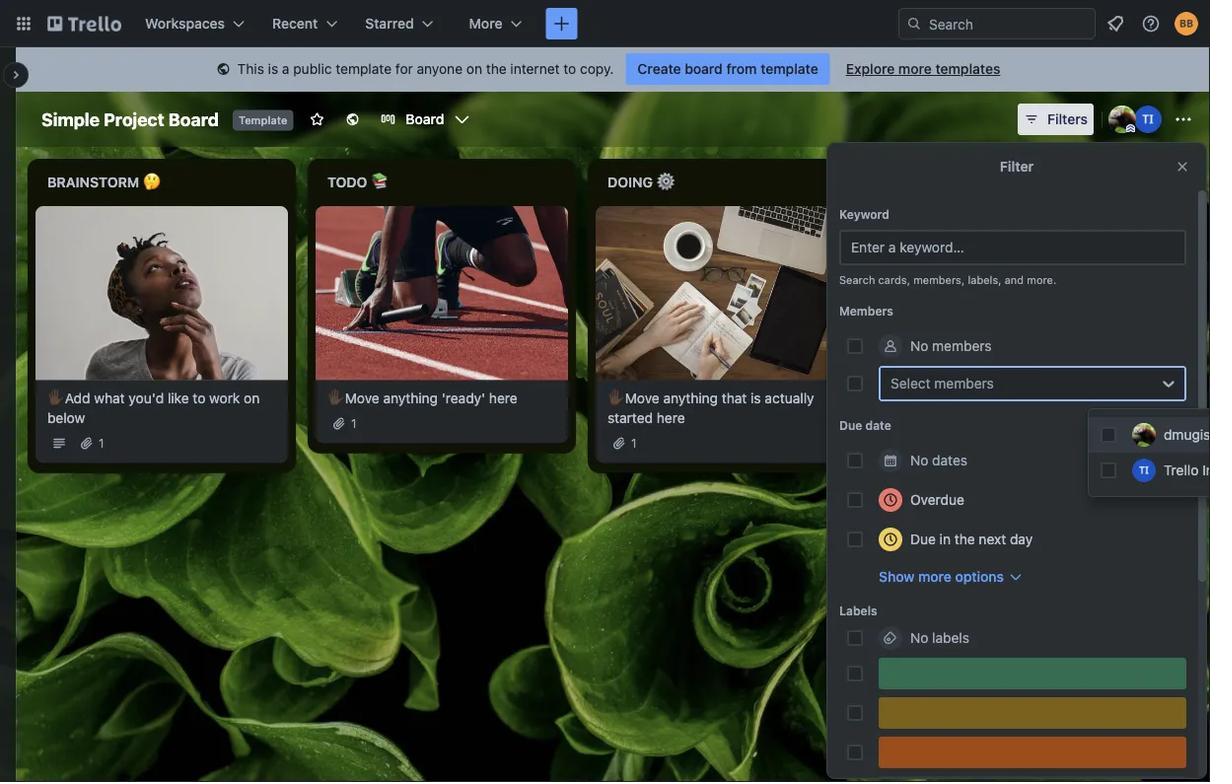 Task type: describe. For each thing, give the bounding box(es) containing it.
filters
[[1048, 111, 1088, 127]]

✋🏿 add what you'd like to work on below link
[[47, 388, 276, 428]]

members
[[839, 304, 894, 318]]

create
[[638, 61, 681, 77]]

color: green, title: none element
[[879, 658, 1187, 689]]

members for no members
[[932, 338, 992, 354]]

copy.
[[580, 61, 614, 77]]

select members
[[891, 375, 994, 392]]

date
[[866, 418, 891, 432]]

board inside text box
[[169, 109, 219, 130]]

0 horizontal spatial is
[[268, 61, 278, 77]]

color: orange, title: none element
[[879, 737, 1187, 768]]

3
[[911, 535, 919, 549]]

move for ✋🏿 move anything that is actually started here
[[625, 390, 660, 406]]

what
[[94, 390, 125, 406]]

dates
[[932, 452, 968, 469]]

1 template from the left
[[336, 61, 392, 77]]

started
[[608, 410, 653, 426]]

'ready'
[[442, 390, 485, 406]]

no labels
[[910, 630, 970, 646]]

here for ✋🏿 move anything that is actually started here
[[657, 410, 685, 426]]

brainstorm 🤔
[[47, 174, 157, 190]]

Board name text field
[[32, 104, 229, 135]]

trello in
[[1164, 462, 1210, 478]]

close popover image
[[1175, 159, 1191, 175]]

from inside ✋🏿 move anything from doing to done here
[[1002, 390, 1032, 406]]

due for due in the next day
[[910, 531, 936, 547]]

create board from template
[[638, 61, 818, 77]]

explore more templates link
[[834, 53, 1012, 85]]

this card is a template.
[[911, 508, 1041, 521]]

search image
[[906, 16, 922, 32]]

in
[[1203, 462, 1210, 478]]

Enter a keyword… text field
[[839, 230, 1187, 265]]

labels,
[[968, 274, 1002, 287]]

✋🏿 move anything that is actually started here link
[[608, 388, 836, 428]]

internet
[[510, 61, 560, 77]]

templates
[[936, 61, 1001, 77]]

card template 📝 link
[[888, 479, 1117, 499]]

4
[[922, 535, 930, 549]]

done
[[888, 410, 920, 426]]

1 for ✋🏿 move anything that is actually started here
[[631, 437, 637, 450]]

sm image
[[214, 60, 233, 80]]

explore
[[846, 61, 895, 77]]

create board from template link
[[626, 53, 830, 85]]

0 horizontal spatial template
[[239, 114, 287, 127]]

more.
[[1027, 274, 1057, 287]]

✋🏿 for ✋🏿 move anything 'ready' here
[[327, 390, 341, 406]]

primary element
[[0, 0, 1210, 47]]

members,
[[914, 274, 965, 287]]

show more options button
[[879, 567, 1024, 587]]

no for no labels
[[910, 630, 929, 646]]

no dates
[[910, 452, 968, 469]]

board
[[685, 61, 723, 77]]

recent
[[272, 15, 318, 32]]

todo
[[327, 174, 367, 190]]

0 horizontal spatial 1
[[99, 437, 104, 450]]

1 vertical spatial the
[[955, 531, 975, 547]]

this for this card is a template.
[[911, 508, 935, 521]]

search cards, members, labels, and more.
[[839, 274, 1057, 287]]

and
[[1005, 274, 1024, 287]]

recent button
[[260, 8, 349, 39]]

search
[[839, 274, 875, 287]]

anyone
[[417, 61, 463, 77]]

doing
[[608, 174, 653, 190]]

day
[[1010, 531, 1033, 547]]

✋🏿 add what you'd like to work on below
[[47, 390, 260, 426]]

options
[[955, 569, 1004, 585]]

more
[[469, 15, 503, 32]]

⚙️
[[656, 174, 670, 190]]

🤔
[[143, 174, 157, 190]]

for
[[395, 61, 413, 77]]

✋🏿 for ✋🏿 move anything that is actually started here
[[608, 390, 621, 406]]

bob builder (bobbuilder40) image
[[1175, 12, 1198, 36]]

1 vertical spatial a
[[979, 508, 985, 521]]

card
[[888, 481, 918, 497]]

you'd
[[129, 390, 164, 406]]

3 / 4
[[911, 535, 930, 549]]

📝
[[984, 481, 998, 497]]

show more options
[[879, 569, 1004, 585]]

0 vertical spatial dmugisha (dmugisha) image
[[1109, 106, 1136, 133]]

doing ⚙️
[[608, 174, 670, 190]]

✋🏿 for ✋🏿 move anything from doing to done here
[[888, 390, 902, 406]]

✋🏿 move anything 'ready' here link
[[327, 388, 556, 408]]

this is a public template for anyone on the internet to copy.
[[237, 61, 614, 77]]

starred button
[[353, 8, 446, 39]]

show
[[879, 569, 915, 585]]

✋🏿 for ✋🏿 add what you'd like to work on below
[[47, 390, 61, 406]]

due for due date
[[839, 418, 862, 432]]

0 notifications image
[[1104, 12, 1127, 36]]

dmugis
[[1164, 426, 1210, 442]]

board inside button
[[406, 111, 444, 127]]

members for select members
[[934, 375, 994, 392]]

explore more templates
[[846, 61, 1001, 77]]

card template 📝
[[888, 481, 998, 497]]

color: yellow, title: none element
[[879, 697, 1187, 729]]



Task type: vqa. For each thing, say whether or not it's contained in the screenshot.
No labels No
yes



Task type: locate. For each thing, give the bounding box(es) containing it.
template
[[336, 61, 392, 77], [761, 61, 818, 77]]

0 vertical spatial template
[[239, 114, 287, 127]]

switch to… image
[[14, 14, 34, 34]]

to inside ✋🏿 move anything from doing to done here
[[1075, 390, 1088, 406]]

more down 4
[[918, 569, 952, 585]]

starred
[[365, 15, 414, 32]]

1 vertical spatial is
[[751, 390, 761, 406]]

members down no members
[[934, 375, 994, 392]]

1 horizontal spatial is
[[751, 390, 761, 406]]

anything inside ✋🏿 move anything that is actually started here
[[663, 390, 718, 406]]

BRAINSTORM 🤔 text field
[[36, 167, 288, 198]]

1 for ✋🏿 move anything 'ready' here
[[351, 417, 357, 431]]

3 no from the top
[[910, 630, 929, 646]]

1 horizontal spatial this
[[911, 508, 935, 521]]

1 horizontal spatial move
[[625, 390, 660, 406]]

move
[[345, 390, 379, 406], [625, 390, 660, 406], [905, 390, 940, 406]]

in
[[940, 531, 951, 547]]

0 vertical spatial from
[[726, 61, 757, 77]]

this right the sm icon
[[237, 61, 264, 77]]

1 vertical spatial more
[[918, 569, 952, 585]]

1 anything from the left
[[383, 390, 438, 406]]

no up select
[[910, 338, 929, 354]]

anything for that
[[663, 390, 718, 406]]

no left dates
[[910, 452, 929, 469]]

is right that
[[751, 390, 761, 406]]

TODO 📚 text field
[[316, 167, 568, 198]]

1 horizontal spatial here
[[657, 410, 685, 426]]

a up next
[[979, 508, 985, 521]]

filters button
[[1018, 104, 1094, 135]]

dmugisha (dmugisha) image left dmugis
[[1132, 423, 1156, 447]]

to left the copy.
[[564, 61, 576, 77]]

open information menu image
[[1141, 14, 1161, 34]]

is left public
[[268, 61, 278, 77]]

0 horizontal spatial move
[[345, 390, 379, 406]]

1 down what
[[99, 437, 104, 450]]

anything inside ✋🏿 move anything from doing to done here
[[943, 390, 998, 406]]

work
[[209, 390, 240, 406]]

more for show
[[918, 569, 952, 585]]

1 move from the left
[[345, 390, 379, 406]]

0 horizontal spatial here
[[489, 390, 518, 406]]

doing
[[1035, 390, 1071, 406]]

star or unstar board image
[[309, 111, 325, 127]]

back to home image
[[47, 8, 121, 39]]

template up the "card"
[[922, 481, 980, 497]]

0 vertical spatial is
[[268, 61, 278, 77]]

1 horizontal spatial on
[[466, 61, 482, 77]]

on for work
[[244, 390, 260, 406]]

to right like
[[193, 390, 206, 406]]

2 horizontal spatial to
[[1075, 390, 1088, 406]]

DOING ⚙️ text field
[[596, 167, 848, 198]]

2 horizontal spatial is
[[966, 508, 976, 521]]

more right 'explore'
[[899, 61, 932, 77]]

like
[[168, 390, 189, 406]]

move for ✋🏿 move anything from doing to done here
[[905, 390, 940, 406]]

the
[[486, 61, 507, 77], [955, 531, 975, 547]]

this left the "card"
[[911, 508, 935, 521]]

move inside ✋🏿 move anything from doing to done here
[[905, 390, 940, 406]]

members up the select members
[[932, 338, 992, 354]]

0 vertical spatial the
[[486, 61, 507, 77]]

/
[[919, 535, 922, 549]]

✋🏿 inside ✋🏿 move anything that is actually started here
[[608, 390, 621, 406]]

labels
[[932, 630, 970, 646]]

0 horizontal spatial on
[[244, 390, 260, 406]]

from
[[726, 61, 757, 77], [1002, 390, 1032, 406]]

here inside ✋🏿 move anything that is actually started here
[[657, 410, 685, 426]]

1 horizontal spatial 1
[[351, 417, 357, 431]]

1 down ✋🏿 move anything 'ready' here
[[351, 417, 357, 431]]

1 horizontal spatial due
[[910, 531, 936, 547]]

trello inspiration (inspiringtaco) image left trello
[[1132, 459, 1156, 482]]

add
[[65, 390, 90, 406]]

move for ✋🏿 move anything 'ready' here
[[345, 390, 379, 406]]

0 vertical spatial this
[[237, 61, 264, 77]]

keyword
[[839, 207, 890, 221]]

board
[[169, 109, 219, 130], [406, 111, 444, 127]]

3 ✋🏿 from the left
[[608, 390, 621, 406]]

1 vertical spatial template
[[922, 481, 980, 497]]

due left in
[[910, 531, 936, 547]]

0 horizontal spatial from
[[726, 61, 757, 77]]

2 anything from the left
[[663, 390, 718, 406]]

more for explore
[[899, 61, 932, 77]]

from right board
[[726, 61, 757, 77]]

2 no from the top
[[910, 452, 929, 469]]

1 vertical spatial due
[[910, 531, 936, 547]]

on
[[466, 61, 482, 77], [244, 390, 260, 406]]

on for anyone
[[466, 61, 482, 77]]

here right started
[[657, 410, 685, 426]]

0 horizontal spatial this
[[237, 61, 264, 77]]

✋🏿 inside ✋🏿 add what you'd like to work on below
[[47, 390, 61, 406]]

0 horizontal spatial a
[[282, 61, 290, 77]]

1 vertical spatial members
[[934, 375, 994, 392]]

to for ✋🏿 add what you'd like to work on below
[[193, 390, 206, 406]]

1 horizontal spatial the
[[955, 531, 975, 547]]

dmugisha (dmugisha) image
[[1109, 106, 1136, 133], [1132, 423, 1156, 447]]

0 horizontal spatial the
[[486, 61, 507, 77]]

template left 'explore'
[[761, 61, 818, 77]]

0 vertical spatial no
[[910, 338, 929, 354]]

here for ✋🏿 move anything from doing to done here
[[923, 410, 952, 426]]

this
[[237, 61, 264, 77], [911, 508, 935, 521]]

dmugisha (dmugisha) image right filters
[[1109, 106, 1136, 133]]

1 horizontal spatial a
[[979, 508, 985, 521]]

this for this is a public template for anyone on the internet to copy.
[[237, 61, 264, 77]]

on right work
[[244, 390, 260, 406]]

to for ✋🏿 move anything from doing to done here
[[1075, 390, 1088, 406]]

✋🏿 move anything that is actually started here
[[608, 390, 814, 426]]

no left labels
[[910, 630, 929, 646]]

1 horizontal spatial to
[[564, 61, 576, 77]]

here right 'ready'
[[489, 390, 518, 406]]

4 ✋🏿 from the left
[[888, 390, 902, 406]]

1 horizontal spatial anything
[[663, 390, 718, 406]]

0 horizontal spatial template
[[336, 61, 392, 77]]

2 ✋🏿 from the left
[[327, 390, 341, 406]]

members
[[932, 338, 992, 354], [934, 375, 994, 392]]

2 horizontal spatial move
[[905, 390, 940, 406]]

card
[[938, 508, 963, 521]]

actually
[[765, 390, 814, 406]]

0 vertical spatial more
[[899, 61, 932, 77]]

2 horizontal spatial 1
[[631, 437, 637, 450]]

todo 📚
[[327, 174, 385, 190]]

2 template from the left
[[761, 61, 818, 77]]

0 vertical spatial members
[[932, 338, 992, 354]]

board button
[[372, 104, 478, 135]]

1 horizontal spatial template
[[761, 61, 818, 77]]

overdue
[[910, 492, 965, 508]]

due left the date
[[839, 418, 862, 432]]

1 horizontal spatial board
[[406, 111, 444, 127]]

0 horizontal spatial to
[[193, 390, 206, 406]]

✋🏿 move anything 'ready' here
[[327, 390, 518, 406]]

template left for
[[336, 61, 392, 77]]

show menu image
[[1174, 109, 1194, 129]]

2 move from the left
[[625, 390, 660, 406]]

more
[[899, 61, 932, 77], [918, 569, 952, 585]]

0 vertical spatial due
[[839, 418, 862, 432]]

here inside ✋🏿 move anything from doing to done here
[[923, 410, 952, 426]]

anything down no members
[[943, 390, 998, 406]]

trello inspiration (inspiringtaco) image
[[1134, 106, 1162, 133], [1132, 459, 1156, 482]]

simple project board
[[41, 109, 219, 130]]

0 horizontal spatial anything
[[383, 390, 438, 406]]

1 vertical spatial from
[[1002, 390, 1032, 406]]

1 vertical spatial dmugisha (dmugisha) image
[[1132, 423, 1156, 447]]

filter
[[1000, 158, 1034, 175]]

trello inspiration (inspiringtaco) image left the show menu icon
[[1134, 106, 1162, 133]]

here right done
[[923, 410, 952, 426]]

anything for 'ready'
[[383, 390, 438, 406]]

the left internet
[[486, 61, 507, 77]]

2 vertical spatial is
[[966, 508, 976, 521]]

template
[[239, 114, 287, 127], [922, 481, 980, 497]]

0 vertical spatial a
[[282, 61, 290, 77]]

below
[[47, 410, 85, 426]]

due
[[839, 418, 862, 432], [910, 531, 936, 547]]

workspaces button
[[133, 8, 257, 39]]

to inside ✋🏿 add what you'd like to work on below
[[193, 390, 206, 406]]

0 vertical spatial on
[[466, 61, 482, 77]]

template.
[[989, 508, 1041, 521]]

📚
[[371, 174, 385, 190]]

on inside ✋🏿 add what you'd like to work on below
[[244, 390, 260, 406]]

to right doing
[[1075, 390, 1088, 406]]

is right the "card"
[[966, 508, 976, 521]]

a
[[282, 61, 290, 77], [979, 508, 985, 521]]

next
[[979, 531, 1006, 547]]

public image
[[345, 111, 360, 127]]

that
[[722, 390, 747, 406]]

is inside ✋🏿 move anything that is actually started here
[[751, 390, 761, 406]]

template left 'star or unstar board' image
[[239, 114, 287, 127]]

0 horizontal spatial due
[[839, 418, 862, 432]]

workspaces
[[145, 15, 225, 32]]

1 vertical spatial no
[[910, 452, 929, 469]]

a left public
[[282, 61, 290, 77]]

anything
[[383, 390, 438, 406], [663, 390, 718, 406], [943, 390, 998, 406]]

1 horizontal spatial template
[[922, 481, 980, 497]]

1 vertical spatial this
[[911, 508, 935, 521]]

create board or workspace image
[[552, 14, 572, 34]]

due in the next day
[[910, 531, 1033, 547]]

brainstorm
[[47, 174, 139, 190]]

on right the "anyone"
[[466, 61, 482, 77]]

the right in
[[955, 531, 975, 547]]

2 vertical spatial no
[[910, 630, 929, 646]]

to
[[564, 61, 576, 77], [193, 390, 206, 406], [1075, 390, 1088, 406]]

0 horizontal spatial board
[[169, 109, 219, 130]]

trello
[[1164, 462, 1199, 478]]

from left doing
[[1002, 390, 1032, 406]]

1 vertical spatial on
[[244, 390, 260, 406]]

here
[[489, 390, 518, 406], [657, 410, 685, 426], [923, 410, 952, 426]]

anything left that
[[663, 390, 718, 406]]

cards,
[[878, 274, 910, 287]]

Search field
[[922, 9, 1095, 38]]

✋🏿 move anything from doing to done here link
[[888, 388, 1117, 428]]

1 horizontal spatial from
[[1002, 390, 1032, 406]]

board down this is a public template for anyone on the internet to copy.
[[406, 111, 444, 127]]

0 vertical spatial trello inspiration (inspiringtaco) image
[[1134, 106, 1162, 133]]

due date
[[839, 418, 891, 432]]

board down the sm icon
[[169, 109, 219, 130]]

more button
[[457, 8, 534, 39]]

labels
[[839, 604, 878, 617]]

3 anything from the left
[[943, 390, 998, 406]]

public
[[293, 61, 332, 77]]

anything for from
[[943, 390, 998, 406]]

this member is an admin of this board. image
[[1126, 124, 1135, 133]]

✋🏿 move anything from doing to done here
[[888, 390, 1088, 426]]

✋🏿
[[47, 390, 61, 406], [327, 390, 341, 406], [608, 390, 621, 406], [888, 390, 902, 406]]

no for no dates
[[910, 452, 929, 469]]

1 ✋🏿 from the left
[[47, 390, 61, 406]]

1 down started
[[631, 437, 637, 450]]

select
[[891, 375, 931, 392]]

2 horizontal spatial here
[[923, 410, 952, 426]]

more inside button
[[918, 569, 952, 585]]

anything left 'ready'
[[383, 390, 438, 406]]

no for no members
[[910, 338, 929, 354]]

move inside ✋🏿 move anything that is actually started here
[[625, 390, 660, 406]]

1 vertical spatial trello inspiration (inspiringtaco) image
[[1132, 459, 1156, 482]]

is
[[268, 61, 278, 77], [751, 390, 761, 406], [966, 508, 976, 521]]

simple
[[41, 109, 100, 130]]

1 no from the top
[[910, 338, 929, 354]]

project
[[104, 109, 164, 130]]

3 move from the left
[[905, 390, 940, 406]]

✋🏿 inside ✋🏿 move anything from doing to done here
[[888, 390, 902, 406]]

2 horizontal spatial anything
[[943, 390, 998, 406]]

no members
[[910, 338, 992, 354]]



